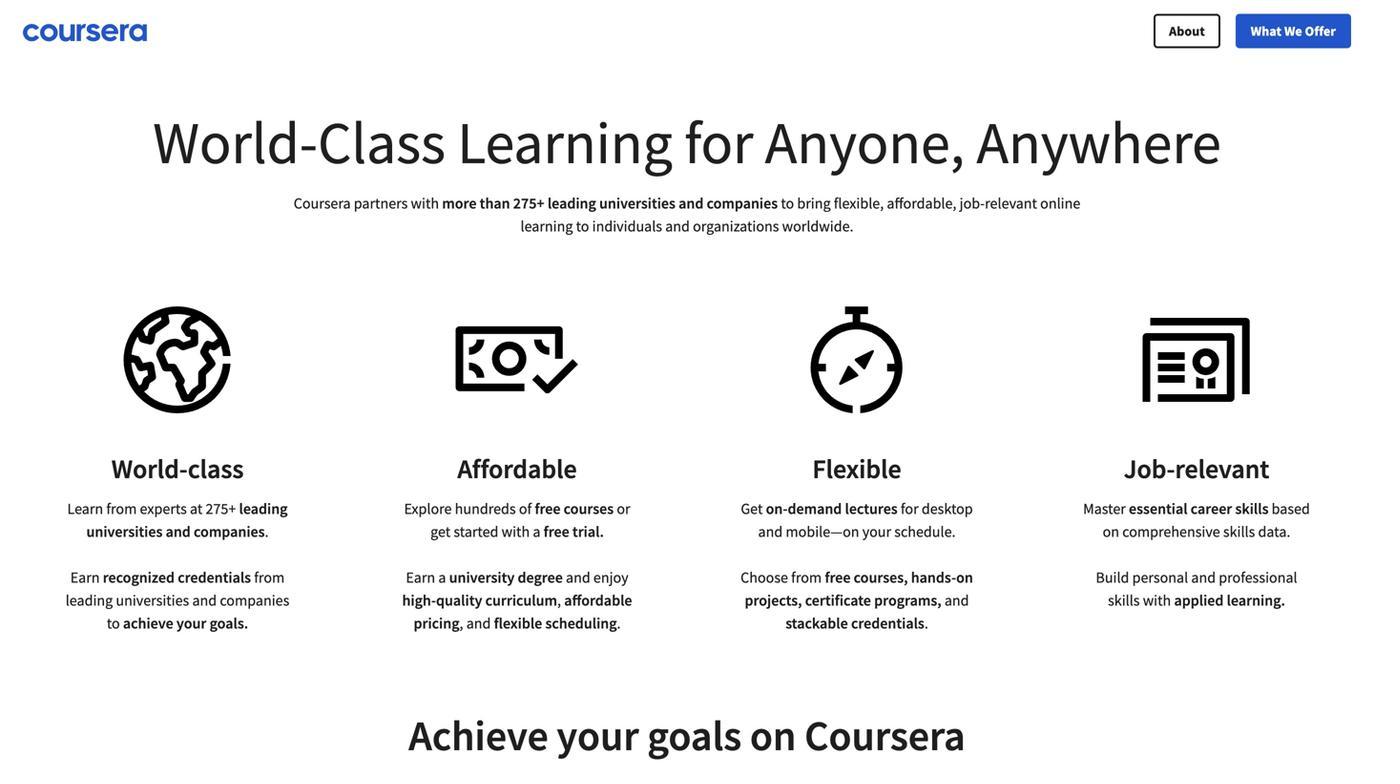 Task type: locate. For each thing, give the bounding box(es) containing it.
and
[[679, 194, 704, 213], [666, 217, 690, 236], [166, 522, 191, 541], [759, 522, 783, 541], [566, 568, 591, 587], [1192, 568, 1216, 587], [192, 591, 217, 610], [945, 591, 970, 610], [467, 614, 491, 633]]

to left bring
[[781, 194, 795, 213]]

skills for career
[[1236, 499, 1269, 518]]

for
[[685, 105, 754, 179], [901, 499, 919, 518]]

.
[[265, 522, 269, 541], [617, 614, 621, 633], [925, 614, 929, 633]]

a inside or get started with a
[[533, 522, 541, 541]]

with inside or get started with a
[[502, 522, 530, 541]]

1 horizontal spatial a
[[533, 522, 541, 541]]

0 vertical spatial ,
[[558, 591, 561, 610]]

and up "affordable"
[[566, 568, 591, 587]]

to bring flexible, affordable, job-relevant online learning to individuals and organizations worldwide.
[[521, 194, 1081, 236]]

1 vertical spatial world-
[[111, 452, 188, 485]]

essential
[[1129, 499, 1188, 518]]

0 vertical spatial world-
[[153, 105, 318, 179]]

trial.
[[573, 522, 604, 541]]

world-class learning for anyone, anywhere
[[153, 105, 1222, 179]]

1 horizontal spatial with
[[502, 522, 530, 541]]

and inside earn a university degree and enjoy high-quality curriculum ,
[[566, 568, 591, 587]]

1 vertical spatial universities
[[86, 522, 163, 541]]

0 vertical spatial on
[[1103, 522, 1120, 541]]

a
[[533, 522, 541, 541], [439, 568, 446, 587]]

2 vertical spatial on
[[750, 709, 797, 762]]

free right of
[[535, 499, 561, 518]]

class
[[318, 105, 446, 179]]

free
[[535, 499, 561, 518], [544, 522, 570, 541], [825, 568, 851, 587]]

2 horizontal spatial your
[[863, 522, 892, 541]]

2 vertical spatial free
[[825, 568, 851, 587]]

earn inside earn a university degree and enjoy high-quality curriculum ,
[[406, 568, 436, 587]]

0 horizontal spatial from
[[106, 499, 137, 518]]

2 earn from the left
[[406, 568, 436, 587]]

your
[[863, 522, 892, 541], [177, 614, 207, 633], [557, 709, 639, 762]]

1 vertical spatial your
[[177, 614, 207, 633]]

we
[[1285, 22, 1303, 40]]

1 vertical spatial relevant
[[1176, 452, 1270, 485]]

from
[[106, 499, 137, 518], [254, 568, 285, 587], [792, 568, 822, 587]]

and right individuals
[[666, 217, 690, 236]]

universities up achieve
[[116, 591, 189, 610]]

skills
[[1236, 499, 1269, 518], [1224, 522, 1256, 541], [1109, 591, 1140, 610]]

companies down at
[[194, 522, 265, 541]]

2 vertical spatial skills
[[1109, 591, 1140, 610]]

companies
[[707, 194, 778, 213], [194, 522, 265, 541], [220, 591, 290, 610]]

universities down learn from experts at 275+
[[86, 522, 163, 541]]

1 vertical spatial with
[[502, 522, 530, 541]]

2 horizontal spatial .
[[925, 614, 929, 633]]

2 vertical spatial your
[[557, 709, 639, 762]]

skills inside based on comprehensive skills data.
[[1224, 522, 1256, 541]]

1 horizontal spatial from
[[254, 568, 285, 587]]

get on-demand lectures
[[741, 499, 901, 518]]

offer
[[1306, 22, 1337, 40]]

universities
[[600, 194, 676, 213], [86, 522, 163, 541], [116, 591, 189, 610]]

0 horizontal spatial .
[[265, 522, 269, 541]]

2 horizontal spatial on
[[1103, 522, 1120, 541]]

job-
[[960, 194, 985, 213]]

1 vertical spatial ,
[[460, 614, 464, 633]]

a down explore hundreds of free courses
[[533, 522, 541, 541]]

scheduling
[[546, 614, 617, 633]]

relevant up career
[[1176, 452, 1270, 485]]

experts
[[140, 499, 187, 518]]

,
[[558, 591, 561, 610], [460, 614, 464, 633]]

1 vertical spatial for
[[901, 499, 919, 518]]

275+ right at
[[206, 499, 236, 518]]

0 horizontal spatial credentials
[[178, 568, 251, 587]]

for up organizations
[[685, 105, 754, 179]]

2 vertical spatial to
[[107, 614, 120, 633]]

0 vertical spatial 275+
[[513, 194, 545, 213]]

world-
[[153, 105, 318, 179], [111, 452, 188, 485]]

credentials inside the "and stackable credentials ."
[[852, 614, 925, 633]]

earn a university degree and enjoy high-quality curriculum ,
[[402, 568, 629, 610]]

companies up organizations
[[707, 194, 778, 213]]

0 vertical spatial to
[[781, 194, 795, 213]]

earn recognized credentials
[[70, 568, 251, 587]]

on right goals
[[750, 709, 797, 762]]

1 horizontal spatial on
[[957, 568, 974, 587]]

2 vertical spatial leading
[[66, 591, 113, 610]]

earn for earn recognized credentials
[[70, 568, 100, 587]]

job-
[[1124, 452, 1176, 485]]

with left the more
[[411, 194, 439, 213]]

1 horizontal spatial ,
[[558, 591, 561, 610]]

and up "achieve your goals."
[[192, 591, 217, 610]]

quality
[[436, 591, 483, 610]]

0 horizontal spatial relevant
[[985, 194, 1038, 213]]

class
[[188, 452, 244, 485]]

275+ up "learning"
[[513, 194, 545, 213]]

0 horizontal spatial coursera
[[294, 194, 351, 213]]

programs,
[[875, 591, 942, 610]]

and down hands-
[[945, 591, 970, 610]]

and up 'applied'
[[1192, 568, 1216, 587]]

certificates image
[[1136, 299, 1259, 421]]

anywhere
[[977, 105, 1222, 179]]

courses,
[[854, 568, 908, 587]]

for inside for desktop and mobile—on your schedule.
[[901, 499, 919, 518]]

companies up goals.
[[220, 591, 290, 610]]

leading down class
[[239, 499, 288, 518]]

0 horizontal spatial your
[[177, 614, 207, 633]]

flexible,
[[834, 194, 884, 213]]

0 horizontal spatial on
[[750, 709, 797, 762]]

and down experts at the left
[[166, 522, 191, 541]]

universities inside from leading universities and companies to
[[116, 591, 189, 610]]

skills down the build
[[1109, 591, 1140, 610]]

2 horizontal spatial with
[[1143, 591, 1172, 610]]

and down on-
[[759, 522, 783, 541]]

degree
[[518, 568, 563, 587]]

and inside from leading universities and companies to
[[192, 591, 217, 610]]

free inside free courses, hands-on projects, certificate programs,
[[825, 568, 851, 587]]

companies inside leading universities and companies
[[194, 522, 265, 541]]

1 horizontal spatial leading
[[239, 499, 288, 518]]

0 vertical spatial a
[[533, 522, 541, 541]]

2 vertical spatial with
[[1143, 591, 1172, 610]]

leading down recognized
[[66, 591, 113, 610]]

universities up individuals
[[600, 194, 676, 213]]

mobile—on
[[786, 522, 860, 541]]

1 horizontal spatial for
[[901, 499, 919, 518]]

relevant left online
[[985, 194, 1038, 213]]

with down explore hundreds of free courses
[[502, 522, 530, 541]]

coursera
[[294, 194, 351, 213], [805, 709, 966, 762]]

learning
[[521, 217, 573, 236]]

1 horizontal spatial coursera
[[805, 709, 966, 762]]

about button
[[1154, 14, 1221, 48]]

0 horizontal spatial leading
[[66, 591, 113, 610]]

and up organizations
[[679, 194, 704, 213]]

world-class
[[111, 452, 244, 485]]

earn up high-
[[406, 568, 436, 587]]

2 horizontal spatial leading
[[548, 194, 597, 213]]

what we offer button
[[1236, 14, 1352, 48]]

leading up "learning"
[[548, 194, 597, 213]]

0 horizontal spatial to
[[107, 614, 120, 633]]

projects,
[[745, 591, 802, 610]]

1 vertical spatial a
[[439, 568, 446, 587]]

0 horizontal spatial for
[[685, 105, 754, 179]]

0 vertical spatial your
[[863, 522, 892, 541]]

1 horizontal spatial .
[[617, 614, 621, 633]]

for up schedule.
[[901, 499, 919, 518]]

build
[[1096, 568, 1130, 587]]

on down master
[[1103, 522, 1120, 541]]

2 vertical spatial companies
[[220, 591, 290, 610]]

your for achieve your goals on coursera
[[557, 709, 639, 762]]

started
[[454, 522, 499, 541]]

pricing
[[414, 614, 460, 633]]

on for free courses, hands-on projects, certificate programs,
[[957, 568, 974, 587]]

and down "quality"
[[467, 614, 491, 633]]

to inside from leading universities and companies to
[[107, 614, 120, 633]]

1 vertical spatial on
[[957, 568, 974, 587]]

individuals
[[593, 217, 663, 236]]

based on comprehensive skills data.
[[1103, 499, 1311, 541]]

lectures
[[845, 499, 898, 518]]

1 horizontal spatial earn
[[406, 568, 436, 587]]

1 horizontal spatial your
[[557, 709, 639, 762]]

or
[[617, 499, 631, 518]]

0 vertical spatial credentials
[[178, 568, 251, 587]]

relevant
[[985, 194, 1038, 213], [1176, 452, 1270, 485]]

on down desktop
[[957, 568, 974, 587]]

0 vertical spatial with
[[411, 194, 439, 213]]

free up certificate
[[825, 568, 851, 587]]

skills left data.
[[1224, 522, 1256, 541]]

1 vertical spatial skills
[[1224, 522, 1256, 541]]

0 horizontal spatial a
[[439, 568, 446, 587]]

with down the personal
[[1143, 591, 1172, 610]]

0 vertical spatial leading
[[548, 194, 597, 213]]

1 horizontal spatial to
[[576, 217, 590, 236]]

0 horizontal spatial earn
[[70, 568, 100, 587]]

1 vertical spatial free
[[544, 522, 570, 541]]

world- for class
[[153, 105, 318, 179]]

enjoy
[[594, 568, 629, 587]]

curriculum
[[486, 591, 558, 610]]

credentials up goals.
[[178, 568, 251, 587]]

on-
[[766, 499, 788, 518]]

0 horizontal spatial 275+
[[206, 499, 236, 518]]

a up "quality"
[[439, 568, 446, 587]]

0 vertical spatial free
[[535, 499, 561, 518]]

data.
[[1259, 522, 1291, 541]]

0 vertical spatial relevant
[[985, 194, 1038, 213]]

career
[[1191, 499, 1233, 518]]

on inside free courses, hands-on projects, certificate programs,
[[957, 568, 974, 587]]

2 horizontal spatial from
[[792, 568, 822, 587]]

1 horizontal spatial 275+
[[513, 194, 545, 213]]

learn
[[67, 499, 103, 518]]

1 vertical spatial leading
[[239, 499, 288, 518]]

0 vertical spatial skills
[[1236, 499, 1269, 518]]

to left achieve
[[107, 614, 120, 633]]

, down 'degree'
[[558, 591, 561, 610]]

, down "quality"
[[460, 614, 464, 633]]

master
[[1084, 499, 1126, 518]]

credentials down programs, in the right of the page
[[852, 614, 925, 633]]

with
[[411, 194, 439, 213], [502, 522, 530, 541], [1143, 591, 1172, 610]]

free left trial.
[[544, 522, 570, 541]]

2 vertical spatial universities
[[116, 591, 189, 610]]

1 horizontal spatial credentials
[[852, 614, 925, 633]]

1 horizontal spatial relevant
[[1176, 452, 1270, 485]]

skills up data.
[[1236, 499, 1269, 518]]

to right "learning"
[[576, 217, 590, 236]]

earn
[[70, 568, 100, 587], [406, 568, 436, 587]]

1 vertical spatial credentials
[[852, 614, 925, 633]]

skills inside build personal and professional skills with
[[1109, 591, 1140, 610]]

and inside for desktop and mobile—on your schedule.
[[759, 522, 783, 541]]

1 vertical spatial companies
[[194, 522, 265, 541]]

1 earn from the left
[[70, 568, 100, 587]]

2 horizontal spatial to
[[781, 194, 795, 213]]

earn left recognized
[[70, 568, 100, 587]]

free courses, hands-on projects, certificate programs,
[[745, 568, 974, 610]]



Task type: describe. For each thing, give the bounding box(es) containing it.
what we offer
[[1251, 22, 1337, 40]]

and stackable credentials .
[[786, 591, 970, 633]]

learning.
[[1227, 591, 1286, 610]]

demand
[[788, 499, 842, 518]]

0 vertical spatial companies
[[707, 194, 778, 213]]

companies inside from leading universities and companies to
[[220, 591, 290, 610]]

affordable
[[458, 452, 577, 485]]

partners
[[354, 194, 408, 213]]

online
[[1041, 194, 1081, 213]]

comprehensive
[[1123, 522, 1221, 541]]

based
[[1272, 499, 1311, 518]]

achieve your goals.
[[123, 614, 248, 633]]

achieve
[[409, 709, 549, 762]]

0 vertical spatial for
[[685, 105, 754, 179]]

explore
[[404, 499, 452, 518]]

affordable pricing
[[414, 591, 633, 633]]

achieve
[[123, 614, 174, 633]]

get
[[431, 522, 451, 541]]

about link
[[1154, 14, 1221, 48]]

leading inside from leading universities and companies to
[[66, 591, 113, 610]]

learn from experts at 275+
[[67, 499, 239, 518]]

1 vertical spatial 275+
[[206, 499, 236, 518]]

what we offer link
[[1236, 14, 1352, 48]]

personal
[[1133, 568, 1189, 587]]

applied
[[1175, 591, 1224, 610]]

or get started with a
[[431, 499, 631, 541]]

and inside to bring flexible, affordable, job-relevant online learning to individuals and organizations worldwide.
[[666, 217, 690, 236]]

on inside based on comprehensive skills data.
[[1103, 522, 1120, 541]]

and inside build personal and professional skills with
[[1192, 568, 1216, 587]]

at
[[190, 499, 203, 518]]

a inside earn a university degree and enjoy high-quality curriculum ,
[[439, 568, 446, 587]]

coursera partners with more than 275+ leading universities and companies
[[294, 194, 778, 213]]

flexible
[[494, 614, 543, 633]]

money currency image
[[456, 299, 579, 421]]

credentials for stackable
[[852, 614, 925, 633]]

courses
[[564, 499, 614, 518]]

certificate
[[806, 591, 872, 610]]

than
[[480, 194, 510, 213]]

for desktop and mobile—on your schedule.
[[759, 499, 974, 541]]

from for choose
[[792, 568, 822, 587]]

schedule.
[[895, 522, 956, 541]]

what
[[1251, 22, 1282, 40]]

worldwide.
[[783, 217, 854, 236]]

job-relevant
[[1124, 452, 1270, 485]]

. inside the "and stackable credentials ."
[[925, 614, 929, 633]]

more
[[442, 194, 477, 213]]

organizations
[[693, 217, 780, 236]]

0 vertical spatial universities
[[600, 194, 676, 213]]

master essential career skills
[[1084, 499, 1269, 518]]

your inside for desktop and mobile—on your schedule.
[[863, 522, 892, 541]]

earn for earn a university degree and enjoy high-quality curriculum ,
[[406, 568, 436, 587]]

from for learn
[[106, 499, 137, 518]]

hands-
[[912, 568, 957, 587]]

free for free trial.
[[544, 522, 570, 541]]

skills for comprehensive
[[1224, 522, 1256, 541]]

choose from
[[741, 568, 825, 587]]

coursera logo image
[[23, 24, 147, 41]]

desktop
[[922, 499, 974, 518]]

professional
[[1219, 568, 1298, 587]]

and inside the "and stackable credentials ."
[[945, 591, 970, 610]]

achieve your goals on coursera
[[409, 709, 966, 762]]

learning
[[458, 105, 673, 179]]

world- for class
[[111, 452, 188, 485]]

affordable
[[564, 591, 633, 610]]

explore hundreds of free courses
[[404, 499, 617, 518]]

high-
[[402, 591, 436, 610]]

of
[[519, 499, 532, 518]]

bring
[[798, 194, 831, 213]]

build personal and professional skills with
[[1096, 568, 1298, 610]]

universities inside leading universities and companies
[[86, 522, 163, 541]]

from inside from leading universities and companies to
[[254, 568, 285, 587]]

free for free courses, hands-on projects, certificate programs,
[[825, 568, 851, 587]]

and inside leading universities and companies
[[166, 522, 191, 541]]

recognized
[[103, 568, 175, 587]]

0 vertical spatial coursera
[[294, 194, 351, 213]]

goals.
[[210, 614, 248, 633]]

1 vertical spatial coursera
[[805, 709, 966, 762]]

get
[[741, 499, 763, 518]]

0 horizontal spatial ,
[[460, 614, 464, 633]]

, and flexible scheduling .
[[460, 614, 621, 633]]

1 vertical spatial to
[[576, 217, 590, 236]]

, inside earn a university degree and enjoy high-quality curriculum ,
[[558, 591, 561, 610]]

anyone,
[[765, 105, 965, 179]]

leading universities and companies
[[86, 499, 288, 541]]

from leading universities and companies to
[[66, 568, 290, 633]]

goals
[[648, 709, 742, 762]]

free trial.
[[544, 522, 604, 541]]

globe image
[[116, 299, 239, 421]]

credentials for recognized
[[178, 568, 251, 587]]

applied learning.
[[1175, 591, 1286, 610]]

university
[[449, 568, 515, 587]]

on for achieve your goals on coursera
[[750, 709, 797, 762]]

your for achieve your goals.
[[177, 614, 207, 633]]

choose
[[741, 568, 789, 587]]

with inside build personal and professional skills with
[[1143, 591, 1172, 610]]

relevant inside to bring flexible, affordable, job-relevant online learning to individuals and organizations worldwide.
[[985, 194, 1038, 213]]

leading inside leading universities and companies
[[239, 499, 288, 518]]

0 horizontal spatial with
[[411, 194, 439, 213]]

about
[[1170, 22, 1206, 40]]

hundreds
[[455, 499, 516, 518]]

compass image
[[796, 299, 919, 421]]

stackable
[[786, 614, 849, 633]]



Task type: vqa. For each thing, say whether or not it's contained in the screenshot.
the you'll
no



